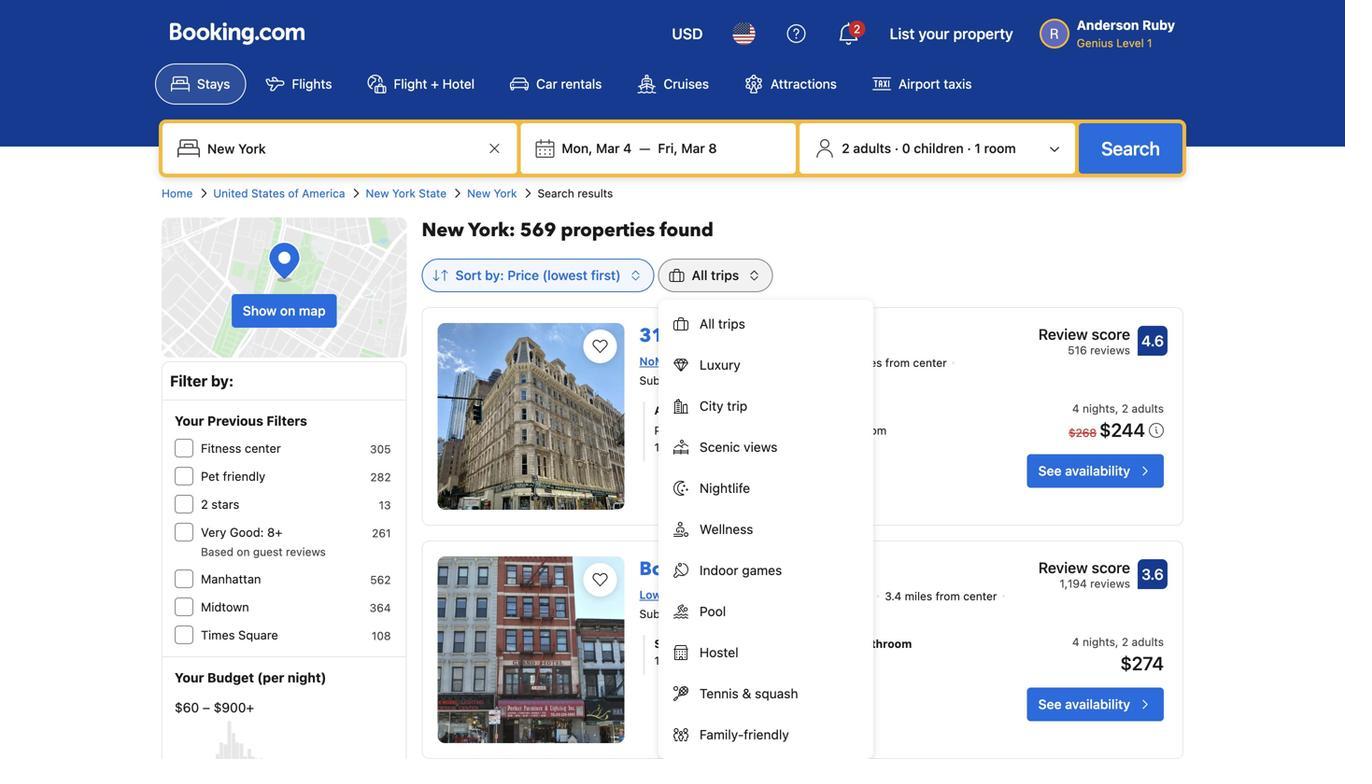 Task type: vqa. For each thing, say whether or not it's contained in the screenshot.
computer
no



Task type: describe. For each thing, give the bounding box(es) containing it.
1 down apartment with shared bathroom link
[[828, 424, 833, 437]]

tennis & squash
[[700, 686, 798, 702]]

4.6
[[1142, 332, 1164, 350]]

availability for bowery grand hotel
[[1065, 697, 1130, 713]]

of
[[288, 187, 299, 200]]

see availability for 31 street broadway hotel
[[1039, 464, 1130, 479]]

center for bowery grand hotel
[[963, 590, 997, 603]]

budget
[[207, 670, 254, 686]]

guest
[[253, 546, 283, 559]]

hostel
[[700, 645, 739, 660]]

2 for 2
[[854, 22, 861, 36]]

luxury button
[[659, 345, 874, 386]]

3.4 miles from center subway access
[[640, 590, 997, 621]]

all inside dropdown button
[[692, 268, 708, 283]]

flight + hotel
[[394, 76, 475, 92]]

1 down private
[[654, 441, 660, 454]]

flights
[[292, 76, 332, 92]]

1 vertical spatial show
[[798, 589, 828, 602]]

2 mar from the left
[[681, 141, 705, 156]]

13
[[379, 499, 391, 512]]

your budget (per night)
[[175, 670, 326, 686]]

apartment
[[694, 424, 749, 437]]

bathroom inside apartment with shared bathroom link
[[790, 404, 845, 417]]

364
[[370, 602, 391, 615]]

your previous filters
[[175, 413, 307, 429]]

569
[[520, 218, 556, 243]]

good:
[[230, 526, 264, 540]]

(lowest
[[542, 268, 588, 283]]

list
[[890, 25, 915, 43]]

pet
[[201, 469, 220, 483]]

tennis
[[700, 686, 739, 702]]

search for search results
[[538, 187, 574, 200]]

nomad,
[[640, 355, 682, 368]]

private apartment
[[654, 424, 749, 437]]

$60
[[175, 700, 199, 716]]

2 stars
[[201, 497, 239, 511]]

31 street broadway hotel link
[[640, 316, 873, 349]]

private
[[654, 424, 691, 437]]

filter
[[170, 372, 208, 390]]

adults for 4 nights , 2 adults $274
[[1132, 636, 1164, 649]]

city trip
[[700, 398, 748, 414]]

—
[[639, 141, 651, 156]]

see availability for bowery grand hotel
[[1039, 697, 1130, 713]]

282
[[370, 471, 391, 484]]

fri, mar 8 button
[[651, 132, 724, 165]]

scenic views
[[700, 440, 778, 455]]

2 · from the left
[[967, 141, 971, 156]]

2 inside 4 nights , 2 adults $274
[[1122, 636, 1129, 649]]

with
[[718, 404, 744, 417]]

new for new york state
[[366, 187, 389, 200]]

show on map inside button
[[243, 303, 326, 319]]

bowery
[[640, 557, 709, 582]]

all trips button
[[659, 304, 874, 345]]

trips inside button
[[718, 316, 745, 332]]

bed inside standard double room with shared bathroom 1 full bed
[[682, 655, 702, 668]]

bathroom inside standard double room with shared bathroom 1 full bed
[[857, 638, 912, 651]]

by: for filter
[[211, 372, 234, 390]]

$244
[[1100, 419, 1145, 441]]

new york link
[[467, 185, 517, 202]]

8
[[709, 141, 717, 156]]

night)
[[288, 670, 326, 686]]

review for bowery grand hotel
[[1039, 559, 1088, 577]]

apartment with shared bathroom
[[654, 404, 845, 417]]

luxury
[[700, 357, 741, 373]]

8+
[[267, 526, 282, 540]]

1 vertical spatial hotel
[[823, 323, 873, 349]]

family-friendly button
[[659, 715, 874, 756]]

1 full bed
[[654, 441, 702, 454]]

nightlife button
[[659, 468, 874, 509]]

mon, mar 4 button
[[554, 132, 639, 165]]

2 adults · 0 children · 1 room
[[842, 141, 1016, 156]]

on inside button
[[280, 303, 296, 319]]

wellness button
[[659, 509, 874, 550]]

views
[[744, 440, 778, 455]]

attractions link
[[729, 64, 853, 105]]

review score element for bowery grand hotel
[[1039, 557, 1130, 579]]

2 for 2 adults · 0 children · 1 room
[[842, 141, 850, 156]]

found
[[660, 218, 714, 243]]

1 horizontal spatial map
[[848, 589, 872, 602]]

$60 – $900+
[[175, 700, 254, 716]]

31 street broadway hotel image
[[438, 323, 625, 510]]

pool button
[[659, 591, 874, 632]]

city
[[700, 398, 724, 414]]

see availability link for bowery grand hotel
[[1027, 688, 1164, 722]]

bathroom
[[836, 424, 887, 437]]

review for 31 street broadway hotel
[[1039, 326, 1088, 343]]

family-friendly
[[700, 727, 789, 743]]

2 for 2 stars
[[201, 497, 208, 511]]

apartment with shared bathroom link
[[654, 402, 970, 419]]

airport taxis
[[899, 76, 972, 92]]

stars
[[211, 497, 239, 511]]

list your property
[[890, 25, 1013, 43]]

2 vertical spatial on
[[831, 589, 845, 602]]

0 horizontal spatial shared
[[747, 404, 787, 417]]

car
[[536, 76, 557, 92]]

nights for 4 nights , 2 adults
[[1083, 402, 1115, 415]]

very
[[201, 526, 226, 540]]

see for 31 street broadway hotel
[[1039, 464, 1062, 479]]

mon,
[[562, 141, 593, 156]]

your account menu anderson ruby genius level 1 element
[[1040, 8, 1183, 51]]

york up the york:
[[494, 187, 517, 200]]

2 adults · 0 children · 1 room button
[[807, 131, 1068, 166]]

new for new york: 569 properties found
[[422, 218, 464, 243]]

see availability link for 31 street broadway hotel
[[1027, 455, 1164, 488]]

lower east side, new york
[[640, 589, 785, 602]]

previous
[[207, 413, 263, 429]]

all trips inside dropdown button
[[692, 268, 739, 283]]

sort
[[455, 268, 482, 283]]

trips inside dropdown button
[[711, 268, 739, 283]]

grand
[[714, 557, 770, 582]]

(per
[[257, 670, 284, 686]]

first)
[[591, 268, 621, 283]]

standard double room with shared bathroom 1 full bed
[[654, 638, 912, 668]]

access for grand
[[684, 608, 721, 621]]

taxis
[[944, 76, 972, 92]]

scored 4.6 element
[[1138, 326, 1168, 356]]

center for 31 street broadway hotel
[[913, 356, 947, 369]]

squash
[[755, 686, 798, 702]]

york left state
[[392, 187, 416, 200]]

from for bowery grand hotel
[[936, 590, 960, 603]]

filters
[[267, 413, 307, 429]]

airport
[[899, 76, 940, 92]]

adults inside dropdown button
[[853, 141, 891, 156]]

pool
[[700, 604, 726, 619]]

new down 'indoor games'
[[733, 589, 758, 602]]

nights for 4 nights , 2 adults $274
[[1083, 636, 1115, 649]]

rentals
[[561, 76, 602, 92]]

children
[[914, 141, 964, 156]]

new for new york
[[467, 187, 491, 200]]

search button
[[1079, 123, 1183, 174]]

search results
[[538, 187, 613, 200]]

friendly for pet friendly
[[223, 469, 265, 483]]



Task type: locate. For each thing, give the bounding box(es) containing it.
1 vertical spatial review
[[1039, 559, 1088, 577]]

home
[[162, 187, 193, 200]]

times square
[[201, 628, 278, 642]]

0 vertical spatial subway
[[640, 374, 680, 387]]

subway for 31
[[640, 374, 680, 387]]

from right 1.5
[[885, 356, 910, 369]]

mar left '8'
[[681, 141, 705, 156]]

new inside search results updated. new york: 569 properties found. element
[[422, 218, 464, 243]]

availability for 31 street broadway hotel
[[1065, 464, 1130, 479]]

availability
[[1065, 464, 1130, 479], [1065, 697, 1130, 713]]

your
[[919, 25, 950, 43]]

2 vertical spatial adults
[[1132, 636, 1164, 649]]

2 button
[[826, 11, 871, 56]]

center right 1.5
[[913, 356, 947, 369]]

0 horizontal spatial mar
[[596, 141, 620, 156]]

all trips button
[[658, 259, 773, 292]]

reviews right 1,194
[[1090, 577, 1130, 590]]

your
[[175, 413, 204, 429], [175, 670, 204, 686]]

by: right "sort"
[[485, 268, 504, 283]]

305
[[370, 443, 391, 456]]

2 subway from the top
[[640, 608, 680, 621]]

review score element
[[1039, 323, 1130, 346], [1039, 557, 1130, 579]]

new down state
[[422, 218, 464, 243]]

1 vertical spatial center
[[245, 441, 281, 455]]

4 for 4 nights , 2 adults $274
[[1072, 636, 1080, 649]]

2 see from the top
[[1039, 697, 1062, 713]]

1 review score element from the top
[[1039, 323, 1130, 346]]

1.5 miles from center subway access
[[640, 356, 947, 387]]

trip
[[727, 398, 748, 414]]

0 vertical spatial friendly
[[223, 469, 265, 483]]

, inside 4 nights , 2 adults $274
[[1115, 636, 1119, 649]]

score inside review score 516 reviews
[[1092, 326, 1130, 343]]

0 vertical spatial 4
[[623, 141, 632, 156]]

4 up $268
[[1072, 402, 1080, 415]]

access down lower east side, new york
[[684, 608, 721, 621]]

0 vertical spatial access
[[684, 374, 721, 387]]

new inside new york link
[[467, 187, 491, 200]]

flight
[[394, 76, 427, 92]]

2 nights from the top
[[1083, 636, 1115, 649]]

0 vertical spatial by:
[[485, 268, 504, 283]]

4 left —
[[623, 141, 632, 156]]

0 horizontal spatial show on map
[[243, 303, 326, 319]]

results
[[578, 187, 613, 200]]

hotel
[[442, 76, 475, 92], [823, 323, 873, 349], [774, 557, 824, 582]]

map inside show on map button
[[299, 303, 326, 319]]

all trips up the nomad, new york link
[[700, 316, 745, 332]]

1 horizontal spatial by:
[[485, 268, 504, 283]]

1 vertical spatial see availability
[[1039, 697, 1130, 713]]

0 horizontal spatial bathroom
[[790, 404, 845, 417]]

center down "your previous filters"
[[245, 441, 281, 455]]

hotel right +
[[442, 76, 475, 92]]

nights up $268
[[1083, 402, 1115, 415]]

review inside review score 516 reviews
[[1039, 326, 1088, 343]]

scenic
[[700, 440, 740, 455]]

1 availability from the top
[[1065, 464, 1130, 479]]

0 vertical spatial see
[[1039, 464, 1062, 479]]

0 vertical spatial on
[[280, 303, 296, 319]]

by: right filter
[[211, 372, 234, 390]]

nights
[[1083, 402, 1115, 415], [1083, 636, 1115, 649]]

1 vertical spatial your
[[175, 670, 204, 686]]

0 horizontal spatial miles
[[855, 356, 882, 369]]

see availability link down $268
[[1027, 455, 1164, 488]]

miles inside 3.4 miles from center subway access
[[905, 590, 933, 603]]

0 horizontal spatial on
[[237, 546, 250, 559]]

access for street
[[684, 374, 721, 387]]

games
[[742, 563, 782, 578]]

1 vertical spatial by:
[[211, 372, 234, 390]]

bowery grand hotel image
[[438, 557, 625, 744]]

3.6
[[1142, 566, 1164, 583]]

see for bowery grand hotel
[[1039, 697, 1062, 713]]

miles for bowery grand hotel
[[905, 590, 933, 603]]

0 vertical spatial bathroom
[[790, 404, 845, 417]]

hotel for flight + hotel
[[442, 76, 475, 92]]

1 your from the top
[[175, 413, 204, 429]]

center inside 3.4 miles from center subway access
[[963, 590, 997, 603]]

1.5
[[837, 356, 852, 369]]

0 vertical spatial show
[[243, 303, 277, 319]]

1 vertical spatial review score element
[[1039, 557, 1130, 579]]

reviews inside review score 516 reviews
[[1090, 344, 1130, 357]]

york down street at the top of the page
[[712, 355, 737, 368]]

your for your previous filters
[[175, 413, 204, 429]]

hotel up 1.5
[[823, 323, 873, 349]]

0 vertical spatial adults
[[853, 141, 891, 156]]

review up 1,194
[[1039, 559, 1088, 577]]

availability down 4 nights , 2 adults $274
[[1065, 697, 1130, 713]]

airport taxis link
[[857, 64, 988, 105]]

access down luxury
[[684, 374, 721, 387]]

show inside button
[[243, 303, 277, 319]]

trips down found
[[711, 268, 739, 283]]

1 inside 2 adults · 0 children · 1 room dropdown button
[[975, 141, 981, 156]]

1 vertical spatial map
[[848, 589, 872, 602]]

from inside 1.5 miles from center subway access
[[885, 356, 910, 369]]

reviews for 31 street broadway hotel
[[1090, 344, 1130, 357]]

america
[[302, 187, 345, 200]]

1 vertical spatial nights
[[1083, 636, 1115, 649]]

2 horizontal spatial on
[[831, 589, 845, 602]]

nomad, new york
[[640, 355, 737, 368]]

bed down standard
[[682, 655, 702, 668]]

price
[[508, 268, 539, 283]]

1 horizontal spatial search
[[1101, 137, 1160, 159]]

new down street at the top of the page
[[685, 355, 709, 368]]

center right 3.4
[[963, 590, 997, 603]]

reviews right guest
[[286, 546, 326, 559]]

standard double room with shared bathroom link
[[654, 636, 970, 653]]

1 vertical spatial bed
[[682, 655, 702, 668]]

1 inside anderson ruby genius level 1
[[1147, 36, 1152, 50]]

double
[[709, 638, 749, 651]]

0 horizontal spatial map
[[299, 303, 326, 319]]

property
[[953, 25, 1013, 43]]

new york
[[467, 187, 517, 200]]

2 availability from the top
[[1065, 697, 1130, 713]]

hotel up 3.4 miles from center subway access on the bottom
[[774, 557, 824, 582]]

1 vertical spatial bathroom
[[857, 638, 912, 651]]

reviews for bowery grand hotel
[[1090, 577, 1130, 590]]

flight + hotel link
[[352, 64, 491, 105]]

review score 516 reviews
[[1039, 326, 1130, 357]]

· left 0
[[895, 141, 899, 156]]

booking.com image
[[170, 22, 305, 45]]

review up "516"
[[1039, 326, 1088, 343]]

, for 4 nights , 2 adults
[[1115, 402, 1119, 415]]

0 horizontal spatial search
[[538, 187, 574, 200]]

1 vertical spatial shared
[[814, 638, 854, 651]]

0 vertical spatial review
[[1039, 326, 1088, 343]]

0 vertical spatial all trips
[[692, 268, 739, 283]]

east
[[676, 589, 700, 602]]

2 , from the top
[[1115, 636, 1119, 649]]

miles for 31 street broadway hotel
[[855, 356, 882, 369]]

subway inside 3.4 miles from center subway access
[[640, 608, 680, 621]]

tennis & squash button
[[659, 674, 874, 715]]

cruises link
[[622, 64, 725, 105]]

nights down 1,194
[[1083, 636, 1115, 649]]

Where are you going? field
[[200, 132, 483, 165]]

from
[[885, 356, 910, 369], [936, 590, 960, 603]]

2 review score element from the top
[[1039, 557, 1130, 579]]

bathroom down 3.4
[[857, 638, 912, 651]]

home link
[[162, 185, 193, 202]]

1 see availability from the top
[[1039, 464, 1130, 479]]

new up the york:
[[467, 187, 491, 200]]

1 horizontal spatial shared
[[814, 638, 854, 651]]

adults left 0
[[853, 141, 891, 156]]

1 see availability link from the top
[[1027, 455, 1164, 488]]

1 vertical spatial search
[[538, 187, 574, 200]]

access inside 1.5 miles from center subway access
[[684, 374, 721, 387]]

2 see availability from the top
[[1039, 697, 1130, 713]]

your up $60
[[175, 670, 204, 686]]

new right the america
[[366, 187, 389, 200]]

adults inside 4 nights , 2 adults $274
[[1132, 636, 1164, 649]]

0 vertical spatial trips
[[711, 268, 739, 283]]

0 vertical spatial center
[[913, 356, 947, 369]]

1 horizontal spatial ·
[[967, 141, 971, 156]]

broadway
[[727, 323, 819, 349]]

from inside 3.4 miles from center subway access
[[936, 590, 960, 603]]

2 up $244
[[1122, 402, 1129, 415]]

trips up the nomad, new york link
[[718, 316, 745, 332]]

score left scored 3.6 element
[[1092, 559, 1130, 577]]

availability down $268
[[1065, 464, 1130, 479]]

2 see availability link from the top
[[1027, 688, 1164, 722]]

based on guest reviews
[[201, 546, 326, 559]]

0 horizontal spatial show
[[243, 303, 277, 319]]

reviews inside review score 1,194 reviews
[[1090, 577, 1130, 590]]

see availability down 4 nights , 2 adults $274
[[1039, 697, 1130, 713]]

0 vertical spatial map
[[299, 303, 326, 319]]

1 bed from the top
[[682, 441, 702, 454]]

your for your budget (per night)
[[175, 670, 204, 686]]

review score element left 4.6
[[1039, 323, 1130, 346]]

by: for sort
[[485, 268, 504, 283]]

0 vertical spatial from
[[885, 356, 910, 369]]

all inside button
[[700, 316, 715, 332]]

nightlife
[[700, 481, 750, 496]]

indoor games button
[[659, 550, 874, 591]]

1 , from the top
[[1115, 402, 1119, 415]]

, down review score 1,194 reviews
[[1115, 636, 1119, 649]]

mar right mon,
[[596, 141, 620, 156]]

bathroom up '1 bathroom'
[[790, 404, 845, 417]]

adults
[[853, 141, 891, 156], [1132, 402, 1164, 415], [1132, 636, 1164, 649]]

+
[[431, 76, 439, 92]]

1 vertical spatial 4
[[1072, 402, 1080, 415]]

0 vertical spatial nights
[[1083, 402, 1115, 415]]

1 right level
[[1147, 36, 1152, 50]]

1 vertical spatial on
[[237, 546, 250, 559]]

1 vertical spatial trips
[[718, 316, 745, 332]]

1 horizontal spatial show
[[798, 589, 828, 602]]

standard
[[654, 638, 706, 651]]

search for search
[[1101, 137, 1160, 159]]

street
[[668, 323, 723, 349]]

0 vertical spatial see availability link
[[1027, 455, 1164, 488]]

manhattan
[[201, 572, 261, 586]]

1 down standard
[[654, 655, 660, 668]]

2 score from the top
[[1092, 559, 1130, 577]]

1 inside standard double room with shared bathroom 1 full bed
[[654, 655, 660, 668]]

search results updated. new york: 569 properties found. element
[[422, 218, 1184, 244]]

new york state
[[366, 187, 447, 200]]

hotel for bowery grand hotel
[[774, 557, 824, 582]]

adults for 4 nights , 2 adults
[[1132, 402, 1164, 415]]

full down standard
[[663, 655, 679, 668]]

1 bathroom
[[828, 424, 887, 437]]

4 down 1,194
[[1072, 636, 1080, 649]]

2 vertical spatial reviews
[[1090, 577, 1130, 590]]

attractions
[[771, 76, 837, 92]]

review score element for 31 street broadway hotel
[[1039, 323, 1130, 346]]

1 vertical spatial all trips
[[700, 316, 745, 332]]

united states of america
[[213, 187, 345, 200]]

1 vertical spatial see
[[1039, 697, 1062, 713]]

2 review from the top
[[1039, 559, 1088, 577]]

0 horizontal spatial friendly
[[223, 469, 265, 483]]

1 access from the top
[[684, 374, 721, 387]]

1 vertical spatial score
[[1092, 559, 1130, 577]]

1 score from the top
[[1092, 326, 1130, 343]]

0 vertical spatial reviews
[[1090, 344, 1130, 357]]

subway down lower
[[640, 608, 680, 621]]

new york state link
[[366, 185, 447, 202]]

· right the children
[[967, 141, 971, 156]]

fri,
[[658, 141, 678, 156]]

york down games
[[761, 589, 785, 602]]

1 vertical spatial ,
[[1115, 636, 1119, 649]]

1 vertical spatial availability
[[1065, 697, 1130, 713]]

1 horizontal spatial bathroom
[[857, 638, 912, 651]]

all down found
[[692, 268, 708, 283]]

0 vertical spatial bed
[[682, 441, 702, 454]]

score for bowery grand hotel
[[1092, 559, 1130, 577]]

miles right 3.4
[[905, 590, 933, 603]]

bed down private apartment
[[682, 441, 702, 454]]

search inside button
[[1101, 137, 1160, 159]]

4 for 4 nights , 2 adults
[[1072, 402, 1080, 415]]

shared inside standard double room with shared bathroom 1 full bed
[[814, 638, 854, 651]]

score for 31 street broadway hotel
[[1092, 326, 1130, 343]]

subway down nomad,
[[640, 374, 680, 387]]

0 vertical spatial your
[[175, 413, 204, 429]]

2 full from the top
[[663, 655, 679, 668]]

2 up $274
[[1122, 636, 1129, 649]]

all trips down found
[[692, 268, 739, 283]]

all trips inside button
[[700, 316, 745, 332]]

show on map button
[[232, 294, 337, 328]]

0 vertical spatial full
[[663, 441, 679, 454]]

2 left stars
[[201, 497, 208, 511]]

1 vertical spatial from
[[936, 590, 960, 603]]

0 vertical spatial show on map
[[243, 303, 326, 319]]

1 subway from the top
[[640, 374, 680, 387]]

review score element left 3.6
[[1039, 557, 1130, 579]]

mon, mar 4 — fri, mar 8
[[562, 141, 717, 156]]

4 inside 4 nights , 2 adults $274
[[1072, 636, 1080, 649]]

review inside review score 1,194 reviews
[[1039, 559, 1088, 577]]

0 vertical spatial ,
[[1115, 402, 1119, 415]]

2 your from the top
[[175, 670, 204, 686]]

0 vertical spatial shared
[[747, 404, 787, 417]]

new york: 569 properties found
[[422, 218, 714, 243]]

see availability link down 4 nights , 2 adults $274
[[1027, 688, 1164, 722]]

full inside standard double room with shared bathroom 1 full bed
[[663, 655, 679, 668]]

stays link
[[155, 64, 246, 105]]

2 horizontal spatial center
[[963, 590, 997, 603]]

see availability down $268
[[1039, 464, 1130, 479]]

–
[[203, 700, 210, 716]]

0 horizontal spatial from
[[885, 356, 910, 369]]

your down filter
[[175, 413, 204, 429]]

subway for bowery
[[640, 608, 680, 621]]

shared
[[747, 404, 787, 417], [814, 638, 854, 651]]

1 left room
[[975, 141, 981, 156]]

0 vertical spatial availability
[[1065, 464, 1130, 479]]

nights inside 4 nights , 2 adults $274
[[1083, 636, 1115, 649]]

all up the nomad, new york
[[700, 316, 715, 332]]

0
[[902, 141, 911, 156]]

2 bed from the top
[[682, 655, 702, 668]]

1 vertical spatial adults
[[1132, 402, 1164, 415]]

1 vertical spatial see availability link
[[1027, 688, 1164, 722]]

2 vertical spatial 4
[[1072, 636, 1080, 649]]

1 mar from the left
[[596, 141, 620, 156]]

1 review from the top
[[1039, 326, 1088, 343]]

, for 4 nights , 2 adults $274
[[1115, 636, 1119, 649]]

1 horizontal spatial miles
[[905, 590, 933, 603]]

side,
[[702, 589, 730, 602]]

1 vertical spatial full
[[663, 655, 679, 668]]

1 vertical spatial show on map
[[798, 589, 872, 602]]

0 horizontal spatial center
[[245, 441, 281, 455]]

from for 31 street broadway hotel
[[885, 356, 910, 369]]

0 horizontal spatial by:
[[211, 372, 234, 390]]

friendly for family-friendly
[[744, 727, 789, 743]]

subway
[[640, 374, 680, 387], [640, 608, 680, 621]]

new inside new york state link
[[366, 187, 389, 200]]

1 · from the left
[[895, 141, 899, 156]]

2 left 0
[[842, 141, 850, 156]]

1 horizontal spatial center
[[913, 356, 947, 369]]

car rentals
[[536, 76, 602, 92]]

anderson
[[1077, 17, 1139, 33]]

state
[[419, 187, 447, 200]]

1 horizontal spatial friendly
[[744, 727, 789, 743]]

friendly down the tennis & squash button
[[744, 727, 789, 743]]

1 vertical spatial friendly
[[744, 727, 789, 743]]

2 vertical spatial center
[[963, 590, 997, 603]]

friendly down "fitness center"
[[223, 469, 265, 483]]

1 horizontal spatial on
[[280, 303, 296, 319]]

2 left list
[[854, 22, 861, 36]]

1 horizontal spatial from
[[936, 590, 960, 603]]

1 vertical spatial subway
[[640, 608, 680, 621]]

$900+
[[214, 700, 254, 716]]

0 vertical spatial all
[[692, 268, 708, 283]]

miles right 1.5
[[855, 356, 882, 369]]

0 vertical spatial hotel
[[442, 76, 475, 92]]

from right 3.4
[[936, 590, 960, 603]]

adults up $244
[[1132, 402, 1164, 415]]

center inside 1.5 miles from center subway access
[[913, 356, 947, 369]]

scored 3.6 element
[[1138, 560, 1168, 589]]

, up $244
[[1115, 402, 1119, 415]]

2 vertical spatial hotel
[[774, 557, 824, 582]]

score left 4.6
[[1092, 326, 1130, 343]]

reviews right "516"
[[1090, 344, 1130, 357]]

1 see from the top
[[1039, 464, 1062, 479]]

score inside review score 1,194 reviews
[[1092, 559, 1130, 577]]

1 vertical spatial reviews
[[286, 546, 326, 559]]

full down private
[[663, 441, 679, 454]]

united
[[213, 187, 248, 200]]

1 full from the top
[[663, 441, 679, 454]]

0 vertical spatial search
[[1101, 137, 1160, 159]]

reviews
[[1090, 344, 1130, 357], [286, 546, 326, 559], [1090, 577, 1130, 590]]

0 vertical spatial score
[[1092, 326, 1130, 343]]

properties
[[561, 218, 655, 243]]

0 vertical spatial miles
[[855, 356, 882, 369]]

pet friendly
[[201, 469, 265, 483]]

adults up $274
[[1132, 636, 1164, 649]]

3.4
[[885, 590, 902, 603]]

1 vertical spatial miles
[[905, 590, 933, 603]]

0 horizontal spatial ·
[[895, 141, 899, 156]]

friendly inside family-friendly button
[[744, 727, 789, 743]]

0 vertical spatial review score element
[[1039, 323, 1130, 346]]

on
[[280, 303, 296, 319], [237, 546, 250, 559], [831, 589, 845, 602]]

1 horizontal spatial mar
[[681, 141, 705, 156]]

miles inside 1.5 miles from center subway access
[[855, 356, 882, 369]]

0 vertical spatial see availability
[[1039, 464, 1130, 479]]

york:
[[468, 218, 515, 243]]

square
[[238, 628, 278, 642]]

subway inside 1.5 miles from center subway access
[[640, 374, 680, 387]]

1 horizontal spatial show on map
[[798, 589, 872, 602]]

anderson ruby genius level 1
[[1077, 17, 1175, 50]]

1 vertical spatial all
[[700, 316, 715, 332]]

1 nights from the top
[[1083, 402, 1115, 415]]

show
[[243, 303, 277, 319], [798, 589, 828, 602]]

access inside 3.4 miles from center subway access
[[684, 608, 721, 621]]

2 access from the top
[[684, 608, 721, 621]]

4 nights , 2 adults $274
[[1072, 636, 1164, 675]]



